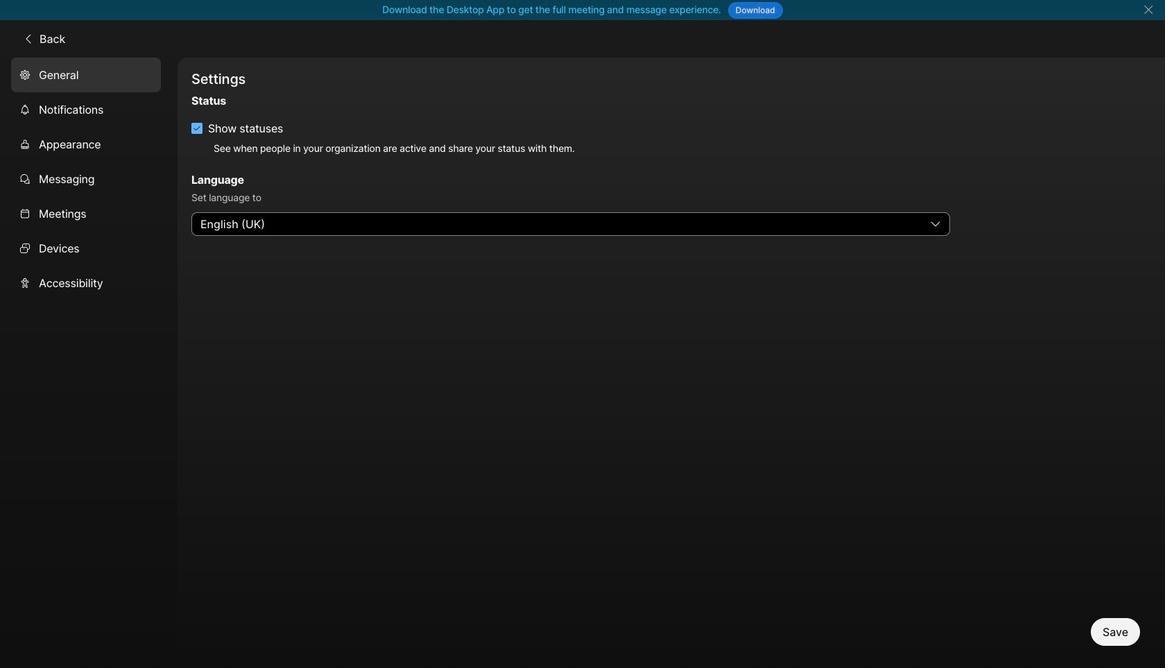 Task type: vqa. For each thing, say whether or not it's contained in the screenshot.
the Settings Navigation at left
yes



Task type: locate. For each thing, give the bounding box(es) containing it.
accessibility tab
[[11, 265, 161, 300]]

settings navigation
[[0, 57, 178, 668]]

notifications tab
[[11, 92, 161, 127]]

general tab
[[11, 57, 161, 92]]

appearance tab
[[11, 127, 161, 161]]



Task type: describe. For each thing, give the bounding box(es) containing it.
messaging tab
[[11, 161, 161, 196]]

devices tab
[[11, 231, 161, 265]]

meetings tab
[[11, 196, 161, 231]]

cancel_16 image
[[1143, 4, 1154, 15]]



